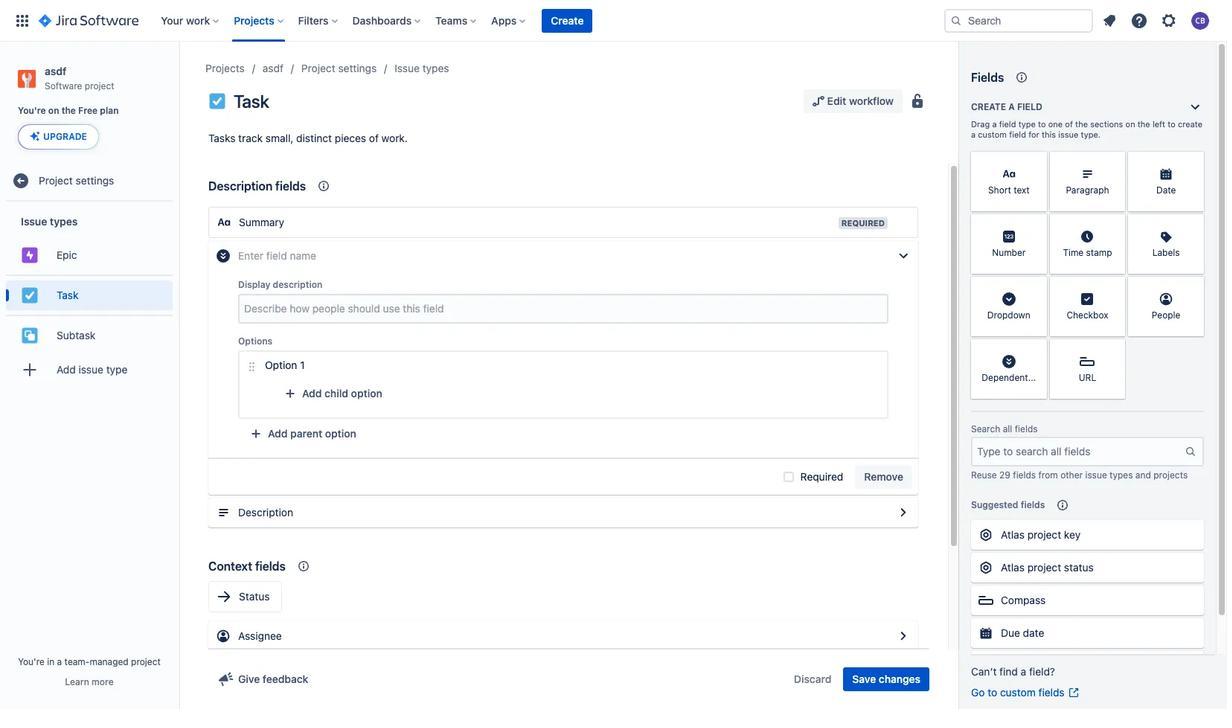 Task type: vqa. For each thing, say whether or not it's contained in the screenshot.
the rightmost Asdf
yes



Task type: locate. For each thing, give the bounding box(es) containing it.
search image
[[951, 15, 962, 26]]

atlas down the suggested fields on the right bottom of the page
[[1001, 528, 1025, 541]]

0 vertical spatial on
[[48, 105, 59, 116]]

Search field
[[945, 9, 1093, 32]]

go to custom fields link
[[971, 686, 1080, 700]]

settings down dashboards
[[338, 62, 377, 74]]

1 vertical spatial of
[[369, 132, 379, 144]]

add down subtask
[[57, 363, 76, 376]]

more information about the context fields image for context fields
[[295, 558, 313, 575]]

status
[[239, 590, 270, 603]]

type
[[1019, 119, 1036, 129], [106, 363, 128, 376]]

0 vertical spatial add
[[57, 363, 76, 376]]

task down epic
[[57, 289, 79, 301]]

0 vertical spatial project settings
[[301, 62, 377, 74]]

dropdown
[[988, 310, 1031, 321]]

open field configuration image inside description button
[[895, 504, 913, 522]]

asdf
[[263, 62, 284, 74], [45, 65, 67, 77]]

summary
[[239, 216, 284, 229]]

1 horizontal spatial issue
[[395, 62, 420, 74]]

0 vertical spatial type
[[1019, 119, 1036, 129]]

on right sections
[[1126, 119, 1136, 129]]

field
[[1018, 101, 1043, 112], [999, 119, 1016, 129], [1009, 130, 1026, 139]]

filters
[[298, 14, 329, 26]]

1 vertical spatial field
[[999, 119, 1016, 129]]

1 atlas from the top
[[1001, 528, 1025, 541]]

compass button
[[971, 586, 1204, 616]]

you're up upgrade button
[[18, 105, 46, 116]]

tasks track small, distinct pieces of work.
[[208, 132, 408, 144]]

1 horizontal spatial types
[[423, 62, 449, 74]]

option right parent
[[325, 427, 356, 440]]

1 vertical spatial option
[[325, 427, 356, 440]]

custom down drag at top
[[978, 130, 1007, 139]]

0 vertical spatial atlas
[[1001, 528, 1025, 541]]

the up type.
[[1076, 119, 1088, 129]]

1 you're from the top
[[18, 105, 46, 116]]

0 horizontal spatial on
[[48, 105, 59, 116]]

save
[[853, 673, 876, 686]]

drag
[[971, 119, 990, 129]]

0 horizontal spatial type
[[106, 363, 128, 376]]

project settings link down filters popup button
[[301, 60, 377, 77]]

project right managed at the left bottom of the page
[[131, 657, 161, 668]]

short
[[988, 185, 1011, 196]]

1 vertical spatial issue
[[21, 215, 47, 228]]

a right drag at top
[[992, 119, 997, 129]]

notifications image
[[1101, 12, 1119, 29]]

jira software image
[[39, 12, 139, 29], [39, 12, 139, 29]]

feedback
[[263, 673, 308, 686]]

1 vertical spatial projects
[[205, 62, 245, 74]]

fields up summary
[[275, 179, 306, 193]]

1 vertical spatial more information about the context fields image
[[295, 558, 313, 575]]

0 vertical spatial open field configuration image
[[895, 504, 913, 522]]

issue types for group containing issue types
[[21, 215, 78, 228]]

issue inside button
[[79, 363, 103, 376]]

0 horizontal spatial settings
[[76, 174, 114, 187]]

of left work.
[[369, 132, 379, 144]]

atlas for atlas project status
[[1001, 561, 1025, 574]]

description up context fields
[[238, 506, 293, 519]]

1 horizontal spatial to
[[1038, 119, 1046, 129]]

field left for
[[1009, 130, 1026, 139]]

group
[[6, 202, 173, 394]]

settings down upgrade
[[76, 174, 114, 187]]

project
[[301, 62, 335, 74], [39, 174, 73, 187]]

description fields
[[208, 179, 306, 193]]

type up for
[[1019, 119, 1036, 129]]

create
[[551, 14, 584, 26], [971, 101, 1006, 112]]

0 vertical spatial issue
[[1059, 130, 1079, 139]]

1 horizontal spatial project
[[301, 62, 335, 74]]

projects
[[234, 14, 274, 26], [205, 62, 245, 74]]

add child option button
[[272, 382, 391, 406]]

find
[[1000, 665, 1018, 678]]

field up for
[[1018, 101, 1043, 112]]

issue down subtask link
[[79, 363, 103, 376]]

2 horizontal spatial add
[[302, 387, 322, 400]]

0 horizontal spatial more information about the context fields image
[[295, 558, 313, 575]]

can't find a field?
[[971, 665, 1055, 678]]

1 vertical spatial more information image
[[1185, 216, 1203, 234]]

issue down dashboards popup button
[[395, 62, 420, 74]]

distinct
[[296, 132, 332, 144]]

create inside button
[[551, 14, 584, 26]]

save changes
[[853, 673, 921, 686]]

1 open field configuration image from the top
[[895, 504, 913, 522]]

1 horizontal spatial on
[[1126, 119, 1136, 129]]

Display description field
[[240, 296, 887, 322]]

context fields
[[208, 560, 286, 573]]

the
[[62, 105, 76, 116], [1076, 119, 1088, 129], [1138, 119, 1151, 129]]

types left and
[[1110, 470, 1133, 481]]

apps
[[491, 14, 517, 26]]

1 horizontal spatial add
[[268, 427, 288, 440]]

open field configuration image down "remove" button
[[895, 504, 913, 522]]

1 vertical spatial required
[[801, 470, 844, 483]]

0 vertical spatial task
[[234, 91, 269, 112]]

to right go
[[988, 686, 998, 699]]

description for description
[[238, 506, 293, 519]]

2 horizontal spatial to
[[1168, 119, 1176, 129]]

the left free
[[62, 105, 76, 116]]

1 horizontal spatial create
[[971, 101, 1006, 112]]

issue type icon image
[[208, 92, 226, 110]]

more information image for number
[[1028, 216, 1046, 234]]

1 horizontal spatial issue types
[[395, 62, 449, 74]]

task group
[[6, 275, 173, 315]]

parent
[[290, 427, 322, 440]]

0 horizontal spatial of
[[369, 132, 379, 144]]

0 vertical spatial projects
[[234, 14, 274, 26]]

epic link
[[6, 241, 173, 270]]

you're left 'in'
[[18, 657, 45, 668]]

in
[[47, 657, 55, 668]]

0 horizontal spatial create
[[551, 14, 584, 26]]

1 vertical spatial project settings link
[[6, 166, 173, 196]]

you're on the free plan
[[18, 105, 119, 116]]

projects up asdf link
[[234, 14, 274, 26]]

project down upgrade button
[[39, 174, 73, 187]]

Option 1 field
[[261, 352, 884, 379]]

search all fields
[[971, 424, 1038, 435]]

1 vertical spatial create
[[971, 101, 1006, 112]]

close field configuration image
[[895, 247, 913, 265]]

required
[[842, 218, 885, 228], [801, 470, 844, 483]]

create right apps popup button
[[551, 14, 584, 26]]

free
[[78, 105, 98, 116]]

1 vertical spatial issue
[[79, 363, 103, 376]]

team-
[[64, 657, 90, 668]]

0 vertical spatial issue types
[[395, 62, 449, 74]]

suggested
[[971, 499, 1019, 511]]

add for add issue type
[[57, 363, 76, 376]]

atlas project status button
[[971, 553, 1204, 583]]

more information about the context fields image down distinct
[[315, 177, 333, 195]]

1 vertical spatial atlas
[[1001, 561, 1025, 574]]

0 horizontal spatial add
[[57, 363, 76, 376]]

asdf inside asdf software project
[[45, 65, 67, 77]]

settings image
[[1160, 12, 1178, 29]]

more information about the context fields image for description fields
[[315, 177, 333, 195]]

0 vertical spatial create
[[551, 14, 584, 26]]

0 vertical spatial required
[[842, 218, 885, 228]]

2 horizontal spatial issue
[[1086, 470, 1107, 481]]

open field configuration image
[[895, 504, 913, 522], [895, 627, 913, 645]]

issue types up epic
[[21, 215, 78, 228]]

1 horizontal spatial issue
[[1059, 130, 1079, 139]]

0 vertical spatial more information about the context fields image
[[315, 177, 333, 195]]

field for create
[[1018, 101, 1043, 112]]

sections
[[1091, 119, 1124, 129]]

field down create a field
[[999, 119, 1016, 129]]

issue types inside group
[[21, 215, 78, 228]]

issue down one
[[1059, 130, 1079, 139]]

0 horizontal spatial more information image
[[1028, 153, 1046, 171]]

more information image for time stamp
[[1106, 216, 1124, 234]]

add left parent
[[268, 427, 288, 440]]

0 vertical spatial more information image
[[1028, 153, 1046, 171]]

atlas up compass
[[1001, 561, 1025, 574]]

project inside asdf software project
[[85, 80, 114, 91]]

types down 'teams'
[[423, 62, 449, 74]]

description inside button
[[238, 506, 293, 519]]

projects for "projects" link
[[205, 62, 245, 74]]

option right child on the bottom
[[351, 387, 382, 400]]

help image
[[1131, 12, 1149, 29]]

0 vertical spatial of
[[1065, 119, 1073, 129]]

on down "software"
[[48, 105, 59, 116]]

atlas
[[1001, 528, 1025, 541], [1001, 561, 1025, 574]]

project settings down filters popup button
[[301, 62, 377, 74]]

1 vertical spatial add
[[302, 387, 322, 400]]

issue inside drag a field type to one of the sections on the left to create a custom field for this issue type.
[[1059, 130, 1079, 139]]

2 vertical spatial add
[[268, 427, 288, 440]]

1 horizontal spatial more information about the context fields image
[[315, 177, 333, 195]]

project left key
[[1028, 528, 1062, 541]]

of right one
[[1065, 119, 1073, 129]]

more information image
[[1028, 153, 1046, 171], [1185, 216, 1203, 234], [1106, 278, 1124, 296]]

types inside group
[[50, 215, 78, 228]]

0 vertical spatial project settings link
[[301, 60, 377, 77]]

atlas for atlas project key
[[1001, 528, 1025, 541]]

task inside group
[[57, 289, 79, 301]]

more information image
[[1106, 153, 1124, 171], [1185, 153, 1203, 171], [1028, 216, 1046, 234], [1106, 216, 1124, 234], [1028, 278, 1046, 296], [1185, 278, 1203, 296]]

teams
[[436, 14, 468, 26]]

create a field
[[971, 101, 1043, 112]]

types for group containing issue types
[[50, 215, 78, 228]]

issue
[[1059, 130, 1079, 139], [79, 363, 103, 376], [1086, 470, 1107, 481]]

1 vertical spatial project settings
[[39, 174, 114, 187]]

edit
[[827, 95, 847, 107]]

custom
[[978, 130, 1007, 139], [1000, 686, 1036, 699]]

work
[[186, 14, 210, 26]]

asdf right "projects" link
[[263, 62, 284, 74]]

filters button
[[294, 9, 344, 32]]

option inside add child option button
[[351, 387, 382, 400]]

description up summary
[[208, 179, 273, 193]]

workflow
[[849, 95, 894, 107]]

1 horizontal spatial type
[[1019, 119, 1036, 129]]

projects up issue type icon
[[205, 62, 245, 74]]

2 horizontal spatial types
[[1110, 470, 1133, 481]]

1 vertical spatial description
[[238, 506, 293, 519]]

project down atlas project key
[[1028, 561, 1062, 574]]

create for create a field
[[971, 101, 1006, 112]]

project right asdf link
[[301, 62, 335, 74]]

more information image for short text
[[1028, 153, 1046, 171]]

left
[[1153, 119, 1166, 129]]

projects inside popup button
[[234, 14, 274, 26]]

open field configuration image up changes
[[895, 627, 913, 645]]

to
[[1038, 119, 1046, 129], [1168, 119, 1176, 129], [988, 686, 998, 699]]

1 vertical spatial on
[[1126, 119, 1136, 129]]

add
[[57, 363, 76, 376], [302, 387, 322, 400], [268, 427, 288, 440]]

short text
[[988, 185, 1030, 196]]

compass
[[1001, 594, 1046, 607]]

discard
[[794, 673, 832, 686]]

go
[[971, 686, 985, 699]]

issue right other
[[1086, 470, 1107, 481]]

fields right all
[[1015, 424, 1038, 435]]

1 vertical spatial project
[[39, 174, 73, 187]]

option for add parent option
[[325, 427, 356, 440]]

type down subtask link
[[106, 363, 128, 376]]

2 you're from the top
[[18, 657, 45, 668]]

time
[[1063, 247, 1084, 258]]

0 vertical spatial project
[[301, 62, 335, 74]]

1 horizontal spatial the
[[1076, 119, 1088, 129]]

1 horizontal spatial asdf
[[263, 62, 284, 74]]

add left child on the bottom
[[302, 387, 322, 400]]

0 horizontal spatial task
[[57, 289, 79, 301]]

this link will be opened in a new tab image
[[1068, 687, 1080, 699]]

banner
[[0, 0, 1227, 42]]

asdf for asdf
[[263, 62, 284, 74]]

more information image for checkbox
[[1106, 278, 1124, 296]]

2 atlas from the top
[[1001, 561, 1025, 574]]

2 open field configuration image from the top
[[895, 627, 913, 645]]

assignee button
[[208, 622, 919, 651]]

project settings down upgrade
[[39, 174, 114, 187]]

of inside drag a field type to one of the sections on the left to create a custom field for this issue type.
[[1065, 119, 1073, 129]]

0 vertical spatial types
[[423, 62, 449, 74]]

0 horizontal spatial project settings link
[[6, 166, 173, 196]]

project settings link down upgrade
[[6, 166, 173, 196]]

you're for you're on the free plan
[[18, 105, 46, 116]]

time stamp
[[1063, 247, 1112, 258]]

more information about the context fields image
[[315, 177, 333, 195], [295, 558, 313, 575]]

description
[[208, 179, 273, 193], [238, 506, 293, 519]]

and
[[1136, 470, 1151, 481]]

issue types down 'teams'
[[395, 62, 449, 74]]

0 vertical spatial you're
[[18, 105, 46, 116]]

2 vertical spatial more information image
[[1106, 278, 1124, 296]]

1 horizontal spatial task
[[234, 91, 269, 112]]

option for add child option
[[351, 387, 382, 400]]

appswitcher icon image
[[13, 12, 31, 29]]

due
[[1001, 627, 1020, 639]]

to right left
[[1168, 119, 1176, 129]]

you're for you're in a team-managed project
[[18, 657, 45, 668]]

to up the this
[[1038, 119, 1046, 129]]

1 horizontal spatial of
[[1065, 119, 1073, 129]]

more information image for date
[[1185, 153, 1203, 171]]

project settings
[[301, 62, 377, 74], [39, 174, 114, 187]]

1 vertical spatial open field configuration image
[[895, 627, 913, 645]]

more information image for labels
[[1185, 216, 1203, 234]]

learn more button
[[65, 677, 114, 689]]

remove button
[[855, 465, 913, 489]]

open field configuration image for description
[[895, 504, 913, 522]]

drag a field type to one of the sections on the left to create a custom field for this issue type.
[[971, 119, 1203, 139]]

0 vertical spatial custom
[[978, 130, 1007, 139]]

open field configuration image inside "assignee" button
[[895, 627, 913, 645]]

give feedback
[[238, 673, 308, 686]]

2 horizontal spatial the
[[1138, 119, 1151, 129]]

2 horizontal spatial more information image
[[1185, 216, 1203, 234]]

changes
[[879, 673, 921, 686]]

fields up 'status'
[[255, 560, 286, 573]]

create up drag at top
[[971, 101, 1006, 112]]

1 vertical spatial issue types
[[21, 215, 78, 228]]

0 horizontal spatial types
[[50, 215, 78, 228]]

0 vertical spatial description
[[208, 179, 273, 193]]

asdf up "software"
[[45, 65, 67, 77]]

small,
[[266, 132, 294, 144]]

can't
[[971, 665, 997, 678]]

Enter field name field
[[238, 247, 889, 265]]

1 horizontal spatial more information image
[[1106, 278, 1124, 296]]

1 vertical spatial task
[[57, 289, 79, 301]]

apps button
[[487, 9, 532, 32]]

option inside add parent option button
[[325, 427, 356, 440]]

a
[[1009, 101, 1015, 112], [992, 119, 997, 129], [971, 130, 976, 139], [57, 657, 62, 668], [1021, 665, 1027, 678]]

issue up epic link at the top of page
[[21, 215, 47, 228]]

child
[[325, 387, 348, 400]]

0 vertical spatial settings
[[338, 62, 377, 74]]

task right issue type icon
[[234, 91, 269, 112]]

project up the plan
[[85, 80, 114, 91]]

add inside button
[[57, 363, 76, 376]]

all
[[1003, 424, 1013, 435]]

0 horizontal spatial issue types
[[21, 215, 78, 228]]

custom down can't find a field?
[[1000, 686, 1036, 699]]

1 vertical spatial you're
[[18, 657, 45, 668]]

types up epic
[[50, 215, 78, 228]]

the left left
[[1138, 119, 1151, 129]]

your
[[161, 14, 183, 26]]

your work button
[[157, 9, 225, 32]]

more information about the context fields image right context fields
[[295, 558, 313, 575]]

1 vertical spatial type
[[106, 363, 128, 376]]

0 vertical spatial option
[[351, 387, 382, 400]]

1 horizontal spatial project settings link
[[301, 60, 377, 77]]

types
[[423, 62, 449, 74], [50, 215, 78, 228], [1110, 470, 1133, 481]]

software
[[45, 80, 82, 91]]

0 horizontal spatial asdf
[[45, 65, 67, 77]]

type inside drag a field type to one of the sections on the left to create a custom field for this issue type.
[[1019, 119, 1036, 129]]

0 vertical spatial field
[[1018, 101, 1043, 112]]

0 horizontal spatial issue
[[79, 363, 103, 376]]

project settings link
[[301, 60, 377, 77], [6, 166, 173, 196]]

1 vertical spatial types
[[50, 215, 78, 228]]



Task type: describe. For each thing, give the bounding box(es) containing it.
edit workflow
[[827, 95, 894, 107]]

dashboards
[[353, 14, 412, 26]]

1 vertical spatial custom
[[1000, 686, 1036, 699]]

labels
[[1153, 247, 1180, 258]]

sidebar navigation image
[[162, 60, 195, 89]]

from
[[1039, 470, 1058, 481]]

asdf for asdf software project
[[45, 65, 67, 77]]

edit workflow button
[[804, 89, 903, 113]]

0 horizontal spatial project settings
[[39, 174, 114, 187]]

add issue type
[[57, 363, 128, 376]]

track
[[238, 132, 263, 144]]

key
[[1064, 528, 1081, 541]]

add for add parent option
[[268, 427, 288, 440]]

one
[[1049, 119, 1063, 129]]

a down drag at top
[[971, 130, 976, 139]]

your profile and settings image
[[1192, 12, 1210, 29]]

more information image for paragraph
[[1106, 153, 1124, 171]]

a right 'in'
[[57, 657, 62, 668]]

description for description fields
[[208, 179, 273, 193]]

Type to search all fields text field
[[973, 438, 1185, 465]]

asdf software project
[[45, 65, 114, 91]]

more information about the fields image
[[1013, 68, 1031, 86]]

add child option
[[302, 387, 382, 400]]

0 horizontal spatial the
[[62, 105, 76, 116]]

fields left more information about the suggested fields icon
[[1021, 499, 1045, 511]]

you're in a team-managed project
[[18, 657, 161, 668]]

subtask
[[57, 329, 96, 341]]

url
[[1079, 372, 1097, 383]]

2 vertical spatial issue
[[1086, 470, 1107, 481]]

field?
[[1029, 665, 1055, 678]]

managed
[[90, 657, 129, 668]]

banner containing your work
[[0, 0, 1227, 42]]

1 vertical spatial settings
[[76, 174, 114, 187]]

fields left this link will be opened in a new tab 'image'
[[1039, 686, 1065, 699]]

more information image for people
[[1185, 278, 1203, 296]]

options
[[238, 336, 273, 347]]

on inside drag a field type to one of the sections on the left to create a custom field for this issue type.
[[1126, 119, 1136, 129]]

primary element
[[9, 0, 945, 41]]

more information about the suggested fields image
[[1054, 496, 1072, 514]]

fields right 29
[[1013, 470, 1036, 481]]

pieces
[[335, 132, 366, 144]]

open field configuration image for assignee
[[895, 627, 913, 645]]

1 horizontal spatial project settings
[[301, 62, 377, 74]]

description button
[[208, 498, 919, 528]]

29
[[1000, 470, 1011, 481]]

give
[[238, 673, 260, 686]]

type.
[[1081, 130, 1101, 139]]

1 horizontal spatial settings
[[338, 62, 377, 74]]

add parent option
[[268, 427, 356, 440]]

2 vertical spatial types
[[1110, 470, 1133, 481]]

0 vertical spatial issue
[[395, 62, 420, 74]]

atlas project status
[[1001, 561, 1094, 574]]

reuse 29 fields from other issue types and projects
[[971, 470, 1188, 481]]

issue types for "issue types" link
[[395, 62, 449, 74]]

add issue type image
[[21, 361, 39, 379]]

date
[[1023, 627, 1045, 639]]

add parent option button
[[238, 422, 365, 446]]

task link
[[6, 281, 173, 311]]

upgrade
[[43, 131, 87, 142]]

search
[[971, 424, 1001, 435]]

issue types link
[[395, 60, 449, 77]]

learn
[[65, 677, 89, 688]]

paragraph
[[1066, 185, 1109, 196]]

subtask link
[[6, 321, 173, 351]]

asdf link
[[263, 60, 284, 77]]

suggested fields
[[971, 499, 1045, 511]]

0 horizontal spatial project
[[39, 174, 73, 187]]

atlas project key
[[1001, 528, 1081, 541]]

type inside button
[[106, 363, 128, 376]]

custom inside drag a field type to one of the sections on the left to create a custom field for this issue type.
[[978, 130, 1007, 139]]

more information image for dropdown
[[1028, 278, 1046, 296]]

due date
[[1001, 627, 1045, 639]]

a right find
[[1021, 665, 1027, 678]]

more
[[92, 677, 114, 688]]

remove
[[864, 470, 904, 483]]

reuse
[[971, 470, 997, 481]]

give feedback button
[[208, 668, 317, 692]]

create for create
[[551, 14, 584, 26]]

your work
[[161, 14, 210, 26]]

fields
[[971, 71, 1004, 84]]

due date button
[[971, 619, 1204, 648]]

for
[[1029, 130, 1040, 139]]

checkbox
[[1067, 310, 1109, 321]]

0 horizontal spatial to
[[988, 686, 998, 699]]

tasks
[[208, 132, 236, 144]]

context
[[208, 560, 252, 573]]

0 horizontal spatial issue
[[21, 215, 47, 228]]

text
[[1014, 185, 1030, 196]]

projects
[[1154, 470, 1188, 481]]

save changes button
[[844, 668, 930, 692]]

field for drag
[[999, 119, 1016, 129]]

work.
[[382, 132, 408, 144]]

plan
[[100, 105, 119, 116]]

2 vertical spatial field
[[1009, 130, 1026, 139]]

date
[[1157, 185, 1176, 196]]

drag handle image
[[243, 358, 261, 376]]

a down more information about the fields icon
[[1009, 101, 1015, 112]]

group containing issue types
[[6, 202, 173, 394]]

atlas project key button
[[971, 520, 1204, 550]]

add issue type button
[[6, 355, 173, 385]]

types for "issue types" link
[[423, 62, 449, 74]]

add for add child option
[[302, 387, 322, 400]]

stamp
[[1086, 247, 1112, 258]]

discard button
[[785, 668, 841, 692]]

description
[[273, 279, 323, 290]]

learn more
[[65, 677, 114, 688]]

no restrictions image
[[909, 92, 927, 110]]

teams button
[[431, 9, 482, 32]]

other
[[1061, 470, 1083, 481]]

...
[[1028, 372, 1036, 383]]

create
[[1178, 119, 1203, 129]]

dashboards button
[[348, 9, 427, 32]]

projects for projects popup button at top
[[234, 14, 274, 26]]



